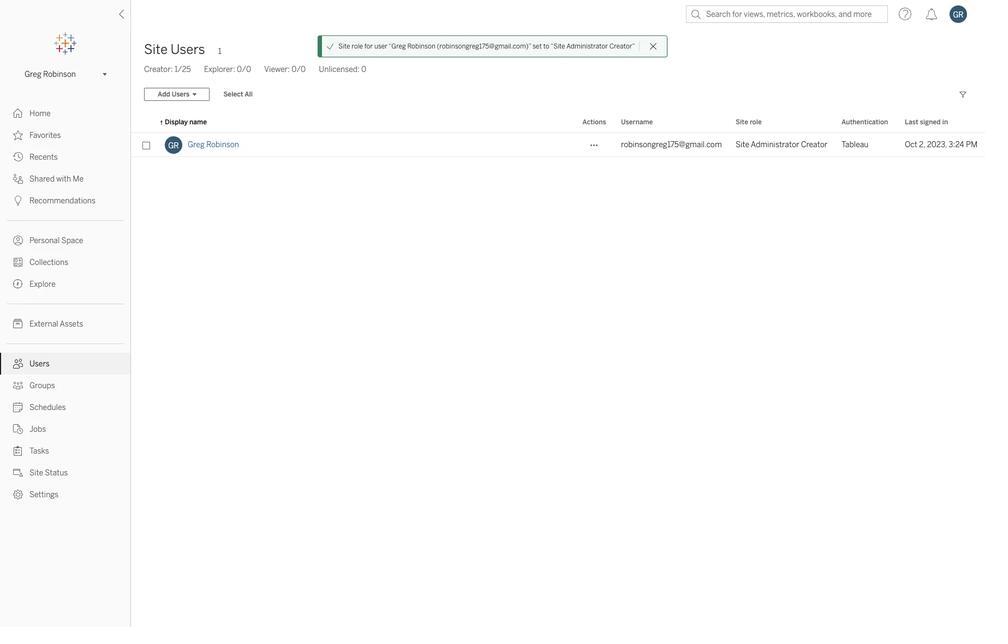 Task type: vqa. For each thing, say whether or not it's contained in the screenshot.
middle Oct 2, 2023, 1:07 PM
no



Task type: locate. For each thing, give the bounding box(es) containing it.
1 vertical spatial role
[[750, 118, 762, 126]]

1 vertical spatial users
[[172, 91, 190, 98]]

users right the add
[[172, 91, 190, 98]]

by text only_f5he34f image
[[13, 131, 23, 140], [13, 236, 23, 246], [13, 359, 23, 369], [13, 381, 23, 391], [13, 403, 23, 413], [13, 447, 23, 456], [13, 469, 23, 478], [13, 490, 23, 500]]

greg up home
[[25, 70, 41, 79]]

by text only_f5he34f image inside explore "link"
[[13, 280, 23, 289]]

0 vertical spatial role
[[352, 43, 363, 50]]

role
[[352, 43, 363, 50], [750, 118, 762, 126]]

0 vertical spatial greg robinson
[[25, 70, 76, 79]]

set
[[533, 43, 542, 50]]

by text only_f5he34f image inside site status link
[[13, 469, 23, 478]]

select all button
[[216, 88, 260, 101]]

add users button
[[144, 88, 210, 101]]

username
[[621, 118, 653, 126]]

by text only_f5he34f image left settings
[[13, 490, 23, 500]]

by text only_f5he34f image for explore
[[13, 280, 23, 289]]

by text only_f5he34f image left schedules
[[13, 403, 23, 413]]

2 vertical spatial users
[[29, 360, 50, 369]]

signed
[[921, 118, 941, 126]]

0 horizontal spatial greg robinson
[[25, 70, 76, 79]]

by text only_f5he34f image inside recommendations link
[[13, 196, 23, 206]]

all
[[245, 91, 253, 98]]

7 by text only_f5he34f image from the top
[[13, 319, 23, 329]]

1 vertical spatial greg robinson
[[188, 140, 239, 150]]

jobs
[[29, 425, 46, 435]]

by text only_f5he34f image left shared
[[13, 174, 23, 184]]

administrator
[[567, 43, 608, 50], [751, 140, 800, 150]]

greg robinson inside greg robinson popup button
[[25, 70, 76, 79]]

1 vertical spatial robinson
[[43, 70, 76, 79]]

grid
[[131, 112, 986, 628]]

5 by text only_f5he34f image from the top
[[13, 403, 23, 413]]

by text only_f5he34f image inside personal space 'link'
[[13, 236, 23, 246]]

0 vertical spatial administrator
[[567, 43, 608, 50]]

grid containing greg robinson
[[131, 112, 986, 628]]

7 by text only_f5he34f image from the top
[[13, 469, 23, 478]]

0/0 right explorer:
[[237, 65, 251, 74]]

greg robinson down name
[[188, 140, 239, 150]]

greg inside popup button
[[25, 70, 41, 79]]

site for site administrator creator
[[736, 140, 750, 150]]

0
[[362, 65, 367, 74]]

1 horizontal spatial role
[[750, 118, 762, 126]]

0/0
[[237, 65, 251, 74], [292, 65, 306, 74]]

tasks
[[29, 447, 49, 456]]

by text only_f5he34f image for collections
[[13, 258, 23, 268]]

add users
[[158, 91, 190, 98]]

by text only_f5he34f image left groups
[[13, 381, 23, 391]]

1 vertical spatial administrator
[[751, 140, 800, 150]]

role for site role
[[750, 118, 762, 126]]

greg robinson
[[25, 70, 76, 79], [188, 140, 239, 150]]

by text only_f5he34f image left personal
[[13, 236, 23, 246]]

by text only_f5he34f image left "recommendations"
[[13, 196, 23, 206]]

by text only_f5he34f image for settings
[[13, 490, 23, 500]]

0 vertical spatial users
[[171, 41, 205, 57]]

1 horizontal spatial 0/0
[[292, 65, 306, 74]]

tableau
[[842, 140, 869, 150]]

by text only_f5he34f image inside "shared with me" link
[[13, 174, 23, 184]]

by text only_f5he34f image inside 'schedules' link
[[13, 403, 23, 413]]

site up creator:
[[144, 41, 168, 57]]

by text only_f5he34f image up "groups" link at the left of page
[[13, 359, 23, 369]]

in
[[943, 118, 949, 126]]

2 by text only_f5he34f image from the top
[[13, 152, 23, 162]]

administrator down site role
[[751, 140, 800, 150]]

role inside alert
[[352, 43, 363, 50]]

robinson down name
[[206, 140, 239, 150]]

success image
[[327, 43, 334, 50]]

role for site role for user "greg robinson (robinsongreg175@gmail.com)" set to "site administrator creator"
[[352, 43, 363, 50]]

personal
[[29, 236, 60, 246]]

1 0/0 from the left
[[237, 65, 251, 74]]

oct
[[905, 140, 918, 150]]

users
[[171, 41, 205, 57], [172, 91, 190, 98], [29, 360, 50, 369]]

explore
[[29, 280, 56, 289]]

external assets link
[[0, 313, 131, 335]]

role left for
[[352, 43, 363, 50]]

3 by text only_f5he34f image from the top
[[13, 359, 23, 369]]

external
[[29, 320, 58, 329]]

8 by text only_f5he34f image from the top
[[13, 490, 23, 500]]

site left status
[[29, 469, 43, 478]]

4 by text only_f5he34f image from the top
[[13, 196, 23, 206]]

0/0 right viewer:
[[292, 65, 306, 74]]

greg robinson up home
[[25, 70, 76, 79]]

recommendations link
[[0, 190, 131, 212]]

by text only_f5he34f image left "favorites"
[[13, 131, 23, 140]]

collections
[[29, 258, 68, 268]]

unlicensed: 0
[[319, 65, 367, 74]]

1/25
[[175, 65, 191, 74]]

by text only_f5he34f image left "external"
[[13, 319, 23, 329]]

8 by text only_f5he34f image from the top
[[13, 425, 23, 435]]

favorites link
[[0, 124, 131, 146]]

to
[[544, 43, 550, 50]]

by text only_f5he34f image inside 'users' 'link'
[[13, 359, 23, 369]]

oct 2, 2023, 3:24 pm
[[905, 140, 978, 150]]

0 horizontal spatial role
[[352, 43, 363, 50]]

by text only_f5he34f image inside home link
[[13, 109, 23, 118]]

by text only_f5he34f image inside favorites link
[[13, 131, 23, 140]]

greg down name
[[188, 140, 205, 150]]

robinson up home link
[[43, 70, 76, 79]]

display
[[165, 118, 188, 126]]

creator"
[[610, 43, 636, 50]]

0 vertical spatial robinson
[[408, 43, 436, 50]]

by text only_f5he34f image
[[13, 109, 23, 118], [13, 152, 23, 162], [13, 174, 23, 184], [13, 196, 23, 206], [13, 258, 23, 268], [13, 280, 23, 289], [13, 319, 23, 329], [13, 425, 23, 435]]

site
[[144, 41, 168, 57], [339, 43, 350, 50], [736, 118, 749, 126], [736, 140, 750, 150], [29, 469, 43, 478]]

users inside add users dropdown button
[[172, 91, 190, 98]]

users for site users
[[171, 41, 205, 57]]

greg
[[25, 70, 41, 79], [188, 140, 205, 150]]

5 by text only_f5he34f image from the top
[[13, 258, 23, 268]]

with
[[56, 175, 71, 184]]

2 by text only_f5he34f image from the top
[[13, 236, 23, 246]]

greg robinson link
[[188, 133, 239, 157]]

by text only_f5he34f image inside 'settings' link
[[13, 490, 23, 500]]

main navigation. press the up and down arrow keys to access links. element
[[0, 103, 131, 506]]

last
[[905, 118, 919, 126]]

2 horizontal spatial robinson
[[408, 43, 436, 50]]

by text only_f5he34f image for tasks
[[13, 447, 23, 456]]

schedules link
[[0, 397, 131, 419]]

1 horizontal spatial robinson
[[206, 140, 239, 150]]

users up groups
[[29, 360, 50, 369]]

by text only_f5he34f image inside the collections link
[[13, 258, 23, 268]]

by text only_f5he34f image left home
[[13, 109, 23, 118]]

shared with me
[[29, 175, 84, 184]]

status
[[45, 469, 68, 478]]

recommendations
[[29, 197, 96, 206]]

2 0/0 from the left
[[292, 65, 306, 74]]

site status
[[29, 469, 68, 478]]

0 vertical spatial greg
[[25, 70, 41, 79]]

greg robinson inside row
[[188, 140, 239, 150]]

0 horizontal spatial administrator
[[567, 43, 608, 50]]

collections link
[[0, 252, 131, 274]]

by text only_f5he34f image inside external assets link
[[13, 319, 23, 329]]

site users
[[144, 41, 205, 57]]

favorites
[[29, 131, 61, 140]]

by text only_f5he34f image inside 'recents' link
[[13, 152, 23, 162]]

by text only_f5he34f image left tasks
[[13, 447, 23, 456]]

users up 1/25
[[171, 41, 205, 57]]

1 vertical spatial greg
[[188, 140, 205, 150]]

1 horizontal spatial greg robinson
[[188, 140, 239, 150]]

0 horizontal spatial greg
[[25, 70, 41, 79]]

last signed in
[[905, 118, 949, 126]]

site up site administrator creator
[[736, 118, 749, 126]]

1 horizontal spatial greg
[[188, 140, 205, 150]]

by text only_f5he34f image inside "groups" link
[[13, 381, 23, 391]]

robinsongreg175@gmail.com
[[621, 140, 722, 150]]

role up site administrator creator
[[750, 118, 762, 126]]

1 horizontal spatial administrator
[[751, 140, 800, 150]]

settings link
[[0, 484, 131, 506]]

row
[[131, 133, 986, 157]]

1 by text only_f5he34f image from the top
[[13, 131, 23, 140]]

by text only_f5he34f image for recommendations
[[13, 196, 23, 206]]

6 by text only_f5he34f image from the top
[[13, 280, 23, 289]]

by text only_f5he34f image inside the jobs link
[[13, 425, 23, 435]]

site inside alert
[[339, 43, 350, 50]]

creator
[[801, 140, 828, 150]]

robinson right "greg
[[408, 43, 436, 50]]

administrator right "site
[[567, 43, 608, 50]]

display name
[[165, 118, 207, 126]]

me
[[73, 175, 84, 184]]

6 by text only_f5he34f image from the top
[[13, 447, 23, 456]]

greg inside row
[[188, 140, 205, 150]]

by text only_f5he34f image left collections
[[13, 258, 23, 268]]

row containing greg robinson
[[131, 133, 986, 157]]

4 by text only_f5he34f image from the top
[[13, 381, 23, 391]]

2 vertical spatial robinson
[[206, 140, 239, 150]]

site right success image
[[339, 43, 350, 50]]

by text only_f5he34f image left jobs
[[13, 425, 23, 435]]

by text only_f5he34f image left recents
[[13, 152, 23, 162]]

by text only_f5he34f image for home
[[13, 109, 23, 118]]

site down site role
[[736, 140, 750, 150]]

site inside main navigation. press the up and down arrow keys to access links. element
[[29, 469, 43, 478]]

1 by text only_f5he34f image from the top
[[13, 109, 23, 118]]

by text only_f5he34f image for schedules
[[13, 403, 23, 413]]

0 horizontal spatial 0/0
[[237, 65, 251, 74]]

0 horizontal spatial robinson
[[43, 70, 76, 79]]

robinson
[[408, 43, 436, 50], [43, 70, 76, 79], [206, 140, 239, 150]]

by text only_f5he34f image inside tasks link
[[13, 447, 23, 456]]

site for site status
[[29, 469, 43, 478]]

by text only_f5he34f image left explore
[[13, 280, 23, 289]]

site inside row
[[736, 140, 750, 150]]

3 by text only_f5he34f image from the top
[[13, 174, 23, 184]]

site role
[[736, 118, 762, 126]]

groups link
[[0, 375, 131, 397]]

creator: 1/25
[[144, 65, 191, 74]]

by text only_f5he34f image left site status
[[13, 469, 23, 478]]



Task type: describe. For each thing, give the bounding box(es) containing it.
greg robinson button
[[20, 68, 110, 81]]

viewer: 0/0
[[264, 65, 306, 74]]

explorer: 0/0
[[204, 65, 251, 74]]

users inside 'users' 'link'
[[29, 360, 50, 369]]

shared with me link
[[0, 168, 131, 190]]

by text only_f5he34f image for personal space
[[13, 236, 23, 246]]

administrator inside row
[[751, 140, 800, 150]]

explore link
[[0, 274, 131, 295]]

authentication
[[842, 118, 889, 126]]

personal space
[[29, 236, 83, 246]]

0/0 for viewer: 0/0
[[292, 65, 306, 74]]

recents
[[29, 153, 58, 162]]

select
[[224, 91, 243, 98]]

1
[[218, 47, 222, 56]]

space
[[61, 236, 83, 246]]

administrator inside alert
[[567, 43, 608, 50]]

schedules
[[29, 404, 66, 413]]

3:24
[[949, 140, 965, 150]]

tasks link
[[0, 441, 131, 463]]

site status link
[[0, 463, 131, 484]]

explorer:
[[204, 65, 235, 74]]

name
[[190, 118, 207, 126]]

by text only_f5he34f image for users
[[13, 359, 23, 369]]

site for site role for user "greg robinson (robinsongreg175@gmail.com)" set to "site administrator creator"
[[339, 43, 350, 50]]

site role for user "greg robinson (robinsongreg175@gmail.com)" set to "site administrator creator"
[[339, 43, 636, 50]]

users link
[[0, 353, 131, 375]]

site for site role
[[736, 118, 749, 126]]

users for add users
[[172, 91, 190, 98]]

robinson inside site role for user "greg robinson (robinsongreg175@gmail.com)" set to "site administrator creator" alert
[[408, 43, 436, 50]]

Search for views, metrics, workbooks, and more text field
[[686, 5, 888, 23]]

unlicensed:
[[319, 65, 360, 74]]

"site
[[551, 43, 566, 50]]

by text only_f5he34f image for recents
[[13, 152, 23, 162]]

2,
[[920, 140, 926, 150]]

shared
[[29, 175, 55, 184]]

robinson inside greg robinson popup button
[[43, 70, 76, 79]]

(robinsongreg175@gmail.com)"
[[437, 43, 531, 50]]

by text only_f5he34f image for groups
[[13, 381, 23, 391]]

for
[[365, 43, 373, 50]]

creator:
[[144, 65, 173, 74]]

settings
[[29, 491, 59, 500]]

jobs link
[[0, 419, 131, 441]]

2023,
[[928, 140, 947, 150]]

navigation panel element
[[0, 33, 131, 506]]

add
[[158, 91, 170, 98]]

external assets
[[29, 320, 83, 329]]

actions
[[583, 118, 607, 126]]

user
[[375, 43, 388, 50]]

site administrator creator
[[736, 140, 828, 150]]

robinson inside greg robinson link
[[206, 140, 239, 150]]

pm
[[967, 140, 978, 150]]

"greg
[[389, 43, 406, 50]]

recents link
[[0, 146, 131, 168]]

groups
[[29, 382, 55, 391]]

site for site users
[[144, 41, 168, 57]]

0/0 for explorer: 0/0
[[237, 65, 251, 74]]

personal space link
[[0, 230, 131, 252]]

assets
[[60, 320, 83, 329]]

by text only_f5he34f image for site status
[[13, 469, 23, 478]]

select all
[[224, 91, 253, 98]]

site role for user "greg robinson (robinsongreg175@gmail.com)" set to "site administrator creator" alert
[[339, 41, 636, 51]]

by text only_f5he34f image for favorites
[[13, 131, 23, 140]]

by text only_f5he34f image for shared with me
[[13, 174, 23, 184]]

home
[[29, 109, 51, 118]]

by text only_f5he34f image for jobs
[[13, 425, 23, 435]]

viewer:
[[264, 65, 290, 74]]

home link
[[0, 103, 131, 124]]

by text only_f5he34f image for external assets
[[13, 319, 23, 329]]



